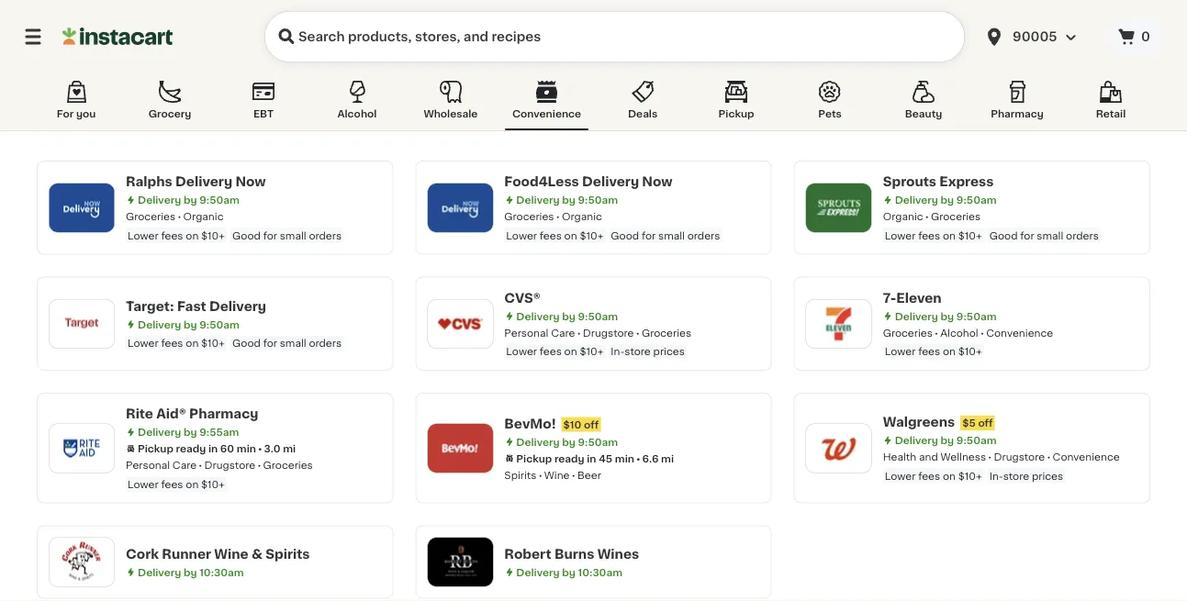 Task type: vqa. For each thing, say whether or not it's contained in the screenshot.
discounts,
no



Task type: describe. For each thing, give the bounding box(es) containing it.
orders for food4less delivery now
[[688, 231, 721, 241]]

delivery by 9:50am for food4less delivery now
[[516, 195, 618, 205]]

groceries inside organic groceries lower fees on $10+ good for small orders
[[931, 212, 981, 222]]

delivery for 7-eleven logo at the right of page
[[895, 311, 939, 321]]

0 horizontal spatial spirits
[[266, 548, 310, 561]]

on inside personal care drugstore groceries lower fees on $10+
[[186, 479, 199, 490]]

$10
[[564, 420, 582, 430]]

sprouts
[[883, 175, 937, 188]]

lower inside organic groceries lower fees on $10+ good for small orders
[[885, 231, 916, 241]]

9:55am
[[199, 428, 239, 438]]

wellness
[[941, 452, 987, 462]]

lower inside health and wellness drugstore convenience lower fees on $10+ in-store prices
[[885, 471, 916, 481]]

instacart image
[[62, 26, 173, 48]]

organic for food4less
[[562, 212, 602, 222]]

fees inside personal care drugstore groceries lower fees on $10+
[[161, 479, 183, 490]]

express
[[940, 175, 994, 188]]

cvs® logo image
[[437, 300, 484, 348]]

retail
[[1096, 109, 1126, 119]]

burns
[[555, 548, 595, 561]]

bevmo! $10 off
[[505, 417, 599, 430]]

wines
[[598, 548, 639, 561]]

personal care drugstore groceries lower fees on $10+ in-store prices
[[505, 328, 692, 357]]

in for 45
[[587, 453, 597, 464]]

alcohol button
[[318, 77, 397, 130]]

fees down food4less
[[540, 231, 562, 241]]

$10+ down target: fast delivery
[[201, 338, 225, 349]]

pickup for pickup ready in 45 min
[[516, 453, 552, 464]]

bevmo! logo image
[[437, 425, 484, 472]]

robert burns wines
[[505, 548, 639, 561]]

&
[[252, 548, 263, 561]]

bevmo!
[[505, 417, 556, 430]]

target: fast delivery
[[126, 300, 266, 313]]

beauty button
[[885, 77, 964, 130]]

delivery by 9:50am for ralphs delivery now
[[138, 195, 240, 205]]

target:
[[126, 300, 174, 313]]

eleven
[[897, 292, 942, 304]]

for
[[57, 109, 74, 119]]

ebt button
[[224, 77, 303, 130]]

6.6 mi
[[642, 453, 674, 464]]

by for cork runner wine & spirits
[[184, 568, 197, 578]]

delivery for ralphs delivery now logo
[[138, 195, 181, 205]]

$10+ inside personal care drugstore groceries lower fees on $10+
[[201, 479, 225, 490]]

small for food4less delivery now
[[659, 231, 685, 241]]

off for walgreens
[[979, 418, 993, 428]]

delivery for target: fast delivery logo
[[138, 320, 181, 330]]

fees inside organic groceries lower fees on $10+ good for small orders
[[919, 231, 941, 241]]

delivery by 9:50am down walgreens $5 off
[[895, 436, 997, 446]]

fees inside groceries alcohol convenience lower fees on $10+
[[919, 347, 941, 357]]

walgreens
[[883, 416, 955, 429]]

delivery by 9:50am for target: fast delivery
[[138, 320, 240, 330]]

groceries alcohol convenience lower fees on $10+
[[883, 328, 1054, 357]]

food4less
[[505, 175, 579, 188]]

ralphs
[[126, 175, 172, 188]]

good down target: fast delivery
[[232, 338, 261, 349]]

cork runner wine & spirits logo image
[[58, 539, 106, 586]]

mi for 6.6 mi
[[661, 453, 674, 464]]

prices inside health and wellness drugstore convenience lower fees on $10+ in-store prices
[[1032, 471, 1064, 481]]

groceries organic lower fees on $10+ good for small orders for ralphs delivery now
[[126, 212, 342, 241]]

7-
[[883, 292, 897, 304]]

3.0
[[264, 444, 281, 454]]

deals
[[628, 109, 658, 119]]

in- inside personal care drugstore groceries lower fees on $10+ in-store prices
[[611, 347, 625, 357]]

fees down ralphs
[[161, 231, 183, 241]]

pets
[[819, 109, 842, 119]]

for you button
[[37, 77, 116, 130]]

ready for 9:50am
[[555, 453, 585, 464]]

$10+ inside organic groceries lower fees on $10+ good for small orders
[[959, 231, 982, 241]]

1 vertical spatial wine
[[214, 548, 249, 561]]

on inside personal care drugstore groceries lower fees on $10+ in-store prices
[[565, 347, 577, 357]]

delivery by 9:50am for sprouts express
[[895, 195, 997, 205]]

grocery button
[[130, 77, 209, 130]]

delivery for cork runner wine & spirits logo
[[138, 568, 181, 578]]

90005 button
[[984, 11, 1094, 62]]

60
[[220, 444, 234, 454]]

delivery by 9:55am
[[138, 428, 239, 438]]

9:50am for ralphs delivery now
[[199, 195, 240, 205]]

drugstore inside health and wellness drugstore convenience lower fees on $10+ in-store prices
[[994, 452, 1045, 462]]

mi for 3.0 mi
[[283, 444, 296, 454]]

delivery for robert burns wines logo
[[516, 568, 560, 578]]

ready for 9:55am
[[176, 444, 206, 454]]

sprouts express logo image
[[815, 184, 863, 232]]

lower inside personal care drugstore groceries lower fees on $10+ in-store prices
[[506, 347, 537, 357]]

pickup ready in 45 min
[[516, 453, 635, 464]]

small for ralphs delivery now
[[280, 231, 306, 241]]

by for rite aid® pharmacy
[[184, 428, 197, 438]]

rite aid® pharmacy logo image
[[58, 425, 106, 472]]

on inside health and wellness drugstore convenience lower fees on $10+ in-store prices
[[943, 471, 956, 481]]

wholesale
[[424, 109, 478, 119]]

on inside organic groceries lower fees on $10+ good for small orders
[[943, 231, 956, 241]]

good for ralphs delivery now
[[232, 231, 261, 241]]

by for robert burns wines
[[562, 568, 576, 578]]

convenience inside health and wellness drugstore convenience lower fees on $10+ in-store prices
[[1053, 452, 1120, 462]]

delivery for food4less delivery now logo
[[516, 195, 560, 205]]

delivery for the bevmo! logo
[[516, 437, 560, 447]]

lower down food4less
[[506, 231, 537, 241]]

for for ralphs delivery now
[[263, 231, 277, 241]]

1 vertical spatial pharmacy
[[189, 408, 259, 421]]

9:50am up 45 at the right of page
[[578, 437, 618, 447]]



Task type: locate. For each thing, give the bounding box(es) containing it.
good down express
[[990, 231, 1018, 241]]

0 button
[[1105, 18, 1166, 55]]

fees inside personal care drugstore groceries lower fees on $10+ in-store prices
[[540, 347, 562, 357]]

9:50am down ralphs delivery now
[[199, 195, 240, 205]]

7-eleven
[[883, 292, 942, 304]]

delivery by 9:50am down "eleven"
[[895, 311, 997, 321]]

by down ralphs delivery now
[[184, 195, 197, 205]]

mi
[[283, 444, 296, 454], [661, 453, 674, 464]]

2 organic from the left
[[562, 212, 602, 222]]

1 horizontal spatial personal
[[505, 328, 549, 338]]

0 horizontal spatial min
[[237, 444, 256, 454]]

good down ralphs delivery now
[[232, 231, 261, 241]]

1 horizontal spatial in
[[587, 453, 597, 464]]

drugstore for personal care drugstore groceries lower fees on $10+
[[204, 461, 255, 471]]

1 organic from the left
[[183, 212, 224, 222]]

wine down pickup ready in 45 min
[[544, 470, 570, 480]]

organic down ralphs delivery now
[[183, 212, 224, 222]]

organic inside organic groceries lower fees on $10+ good for small orders
[[883, 212, 924, 222]]

10:30am
[[199, 568, 244, 578], [578, 568, 623, 578]]

for for food4less delivery now
[[642, 231, 656, 241]]

organic down food4less delivery now
[[562, 212, 602, 222]]

ready
[[176, 444, 206, 454], [555, 453, 585, 464]]

by down fast
[[184, 320, 197, 330]]

for for sprouts express
[[1021, 231, 1035, 241]]

1 vertical spatial spirits
[[266, 548, 310, 561]]

you
[[76, 109, 96, 119]]

cvs®
[[505, 292, 541, 304]]

on down wellness
[[943, 471, 956, 481]]

personal down cvs®
[[505, 328, 549, 338]]

delivery for the walgreens logo
[[895, 436, 939, 446]]

good for food4less delivery now
[[611, 231, 639, 241]]

2 groceries organic lower fees on $10+ good for small orders from the left
[[505, 212, 721, 241]]

0 horizontal spatial prices
[[654, 347, 685, 357]]

care inside personal care drugstore groceries lower fees on $10+ in-store prices
[[551, 328, 575, 338]]

10:30am down cork runner wine & spirits
[[199, 568, 244, 578]]

now for ralphs delivery now
[[235, 175, 266, 188]]

0 horizontal spatial off
[[584, 420, 599, 430]]

on down the 'pickup ready in 60 min'
[[186, 479, 199, 490]]

drugstore
[[583, 328, 634, 338], [994, 452, 1045, 462], [204, 461, 255, 471]]

2 10:30am from the left
[[578, 568, 623, 578]]

for inside organic groceries lower fees on $10+ good for small orders
[[1021, 231, 1035, 241]]

grocery
[[148, 109, 191, 119]]

on down ralphs delivery now
[[186, 231, 199, 241]]

0 horizontal spatial in-
[[611, 347, 625, 357]]

0 horizontal spatial drugstore
[[204, 461, 255, 471]]

1 vertical spatial care
[[173, 461, 197, 471]]

shop categories tab list
[[37, 77, 1151, 130]]

small inside organic groceries lower fees on $10+ good for small orders
[[1037, 231, 1064, 241]]

delivery down target:
[[138, 320, 181, 330]]

0 horizontal spatial organic
[[183, 212, 224, 222]]

1 horizontal spatial wine
[[544, 470, 570, 480]]

fees down "eleven"
[[919, 347, 941, 357]]

on up walgreens $5 off
[[943, 347, 956, 357]]

min right 60
[[237, 444, 256, 454]]

drugstore inside personal care drugstore groceries lower fees on $10+
[[204, 461, 255, 471]]

pharmacy inside button
[[991, 109, 1044, 119]]

delivery for sprouts express logo
[[895, 195, 939, 205]]

lower down ralphs
[[128, 231, 159, 241]]

good
[[232, 231, 261, 241], [611, 231, 639, 241], [990, 231, 1018, 241], [232, 338, 261, 349]]

pickup ready in 60 min
[[138, 444, 256, 454]]

delivery by 10:30am down robert burns wines on the bottom
[[516, 568, 623, 578]]

food4less delivery now
[[505, 175, 673, 188]]

9:50am up groceries alcohol convenience lower fees on $10+
[[957, 311, 997, 321]]

spirits wine beer
[[505, 470, 601, 480]]

delivery by 9:50am down $10
[[516, 437, 618, 447]]

ready down the delivery by 9:55am
[[176, 444, 206, 454]]

3 organic from the left
[[883, 212, 924, 222]]

fast
[[177, 300, 206, 313]]

10:30am down wines
[[578, 568, 623, 578]]

lower inside groceries alcohol convenience lower fees on $10+
[[885, 347, 916, 357]]

mi right 3.0
[[283, 444, 296, 454]]

for you
[[57, 109, 96, 119]]

$10+ up $5
[[959, 347, 982, 357]]

0 horizontal spatial personal
[[126, 461, 170, 471]]

beauty
[[905, 109, 943, 119]]

9:50am down $5
[[957, 436, 997, 446]]

min right 45 at the right of page
[[615, 453, 635, 464]]

$10+ down food4less delivery now
[[580, 231, 604, 241]]

organic
[[183, 212, 224, 222], [562, 212, 602, 222], [883, 212, 924, 222]]

1 horizontal spatial ready
[[555, 453, 585, 464]]

fees
[[161, 231, 183, 241], [540, 231, 562, 241], [919, 231, 941, 241], [161, 338, 183, 349], [540, 347, 562, 357], [919, 347, 941, 357], [919, 471, 941, 481], [161, 479, 183, 490]]

3.0 mi
[[264, 444, 296, 454]]

1 horizontal spatial spirits
[[505, 470, 537, 480]]

on down fast
[[186, 338, 199, 349]]

by up the 'pickup ready in 60 min'
[[184, 428, 197, 438]]

by down walgreens $5 off
[[941, 436, 954, 446]]

convenience inside groceries alcohol convenience lower fees on $10+
[[987, 328, 1054, 338]]

1 horizontal spatial care
[[551, 328, 575, 338]]

2 delivery by 10:30am from the left
[[516, 568, 623, 578]]

pickup for pickup
[[719, 109, 755, 119]]

convenience button
[[505, 77, 589, 130]]

rite
[[126, 408, 153, 421]]

2 horizontal spatial organic
[[883, 212, 924, 222]]

organic groceries lower fees on $10+ good for small orders
[[883, 212, 1099, 241]]

off right $5
[[979, 418, 993, 428]]

0 vertical spatial wine
[[544, 470, 570, 480]]

delivery by 9:50am for 7-eleven
[[895, 311, 997, 321]]

0 horizontal spatial groceries organic lower fees on $10+ good for small orders
[[126, 212, 342, 241]]

pharmacy button
[[978, 77, 1057, 130]]

health and wellness drugstore convenience lower fees on $10+ in-store prices
[[883, 452, 1120, 481]]

walgreens logo image
[[815, 425, 863, 472]]

delivery by 9:50am down sprouts express
[[895, 195, 997, 205]]

organic for ralphs
[[183, 212, 224, 222]]

ebt
[[253, 109, 274, 119]]

$10+ inside groceries alcohol convenience lower fees on $10+
[[959, 347, 982, 357]]

1 vertical spatial convenience
[[987, 328, 1054, 338]]

0 horizontal spatial alcohol
[[338, 109, 377, 119]]

2 horizontal spatial pickup
[[719, 109, 755, 119]]

personal inside personal care drugstore groceries lower fees on $10+ in-store prices
[[505, 328, 549, 338]]

min for pickup ready in 45 min
[[615, 453, 635, 464]]

0 horizontal spatial store
[[625, 347, 651, 357]]

cork
[[126, 548, 159, 561]]

by down robert burns wines on the bottom
[[562, 568, 576, 578]]

aid®
[[156, 408, 186, 421]]

9:50am for food4less delivery now
[[578, 195, 618, 205]]

by for sprouts express
[[941, 195, 954, 205]]

drugstore inside personal care drugstore groceries lower fees on $10+ in-store prices
[[583, 328, 634, 338]]

off right $10
[[584, 420, 599, 430]]

0 vertical spatial spirits
[[505, 470, 537, 480]]

retail button
[[1072, 77, 1151, 130]]

by
[[184, 195, 197, 205], [562, 195, 576, 205], [941, 195, 954, 205], [562, 311, 576, 321], [941, 311, 954, 321], [184, 320, 197, 330], [184, 428, 197, 438], [941, 436, 954, 446], [562, 437, 576, 447], [184, 568, 197, 578], [562, 568, 576, 578]]

groceries inside groceries alcohol convenience lower fees on $10+
[[883, 328, 933, 338]]

9:50am for cvs®
[[578, 311, 618, 321]]

runner
[[162, 548, 211, 561]]

0 horizontal spatial mi
[[283, 444, 296, 454]]

groceries inside personal care drugstore groceries lower fees on $10+ in-store prices
[[642, 328, 692, 338]]

cork runner wine & spirits
[[126, 548, 310, 561]]

good down food4less delivery now
[[611, 231, 639, 241]]

9:50am up lower fees on $10+ good for small orders
[[199, 320, 240, 330]]

1 horizontal spatial store
[[1004, 471, 1030, 481]]

delivery down robert
[[516, 568, 560, 578]]

pickup
[[719, 109, 755, 119], [138, 444, 174, 454], [516, 453, 552, 464]]

off inside walgreens $5 off
[[979, 418, 993, 428]]

2 horizontal spatial drugstore
[[994, 452, 1045, 462]]

alcohol
[[338, 109, 377, 119], [941, 328, 979, 338]]

now down deals
[[642, 175, 673, 188]]

1 horizontal spatial 10:30am
[[578, 568, 623, 578]]

personal down the 'pickup ready in 60 min'
[[126, 461, 170, 471]]

lower fees on $10+ good for small orders
[[128, 338, 342, 349]]

delivery right food4less
[[582, 175, 639, 188]]

delivery by 9:50am for cvs®
[[516, 311, 618, 321]]

small
[[280, 231, 306, 241], [659, 231, 685, 241], [1037, 231, 1064, 241], [280, 338, 306, 349]]

fees down "and"
[[919, 471, 941, 481]]

0
[[1142, 30, 1151, 43]]

orders inside organic groceries lower fees on $10+ good for small orders
[[1066, 231, 1099, 241]]

1 now from the left
[[235, 175, 266, 188]]

prices
[[654, 347, 685, 357], [1032, 471, 1064, 481]]

delivery by 9:50am
[[138, 195, 240, 205], [516, 195, 618, 205], [895, 195, 997, 205], [516, 311, 618, 321], [895, 311, 997, 321], [138, 320, 240, 330], [895, 436, 997, 446], [516, 437, 618, 447]]

9:50am up personal care drugstore groceries lower fees on $10+ in-store prices
[[578, 311, 618, 321]]

1 horizontal spatial prices
[[1032, 471, 1064, 481]]

personal care drugstore groceries lower fees on $10+
[[126, 461, 313, 490]]

wine
[[544, 470, 570, 480], [214, 548, 249, 561]]

in
[[208, 444, 218, 454], [587, 453, 597, 464]]

by for 7-eleven
[[941, 311, 954, 321]]

now for food4less delivery now
[[642, 175, 673, 188]]

store inside health and wellness drugstore convenience lower fees on $10+ in-store prices
[[1004, 471, 1030, 481]]

by for target: fast delivery
[[184, 320, 197, 330]]

spirits right &
[[266, 548, 310, 561]]

1 horizontal spatial groceries organic lower fees on $10+ good for small orders
[[505, 212, 721, 241]]

0 horizontal spatial pharmacy
[[189, 408, 259, 421]]

0 vertical spatial personal
[[505, 328, 549, 338]]

delivery by 10:30am down runner
[[138, 568, 244, 578]]

prices inside personal care drugstore groceries lower fees on $10+ in-store prices
[[654, 347, 685, 357]]

1 vertical spatial in-
[[990, 471, 1004, 481]]

pharmacy down 90005
[[991, 109, 1044, 119]]

in for 60
[[208, 444, 218, 454]]

lower down sprouts at the right of page
[[885, 231, 916, 241]]

good for sprouts express
[[990, 231, 1018, 241]]

mi right 6.6 at bottom
[[661, 453, 674, 464]]

delivery by 10:30am for runner
[[138, 568, 244, 578]]

1 horizontal spatial pickup
[[516, 453, 552, 464]]

9:50am
[[199, 195, 240, 205], [578, 195, 618, 205], [957, 195, 997, 205], [578, 311, 618, 321], [957, 311, 997, 321], [199, 320, 240, 330], [957, 436, 997, 446], [578, 437, 618, 447]]

fees inside health and wellness drugstore convenience lower fees on $10+ in-store prices
[[919, 471, 941, 481]]

0 vertical spatial convenience
[[512, 109, 582, 119]]

by for ralphs delivery now
[[184, 195, 197, 205]]

90005
[[1013, 30, 1058, 43]]

delivery down ralphs
[[138, 195, 181, 205]]

beer
[[578, 470, 601, 480]]

0 vertical spatial pharmacy
[[991, 109, 1044, 119]]

1 horizontal spatial min
[[615, 453, 635, 464]]

$10+ down ralphs delivery now
[[201, 231, 225, 241]]

spirits down bevmo!
[[505, 470, 537, 480]]

1 horizontal spatial alcohol
[[941, 328, 979, 338]]

delivery by 9:50am up personal care drugstore groceries lower fees on $10+ in-store prices
[[516, 311, 618, 321]]

personal inside personal care drugstore groceries lower fees on $10+
[[126, 461, 170, 471]]

groceries organic lower fees on $10+ good for small orders down ralphs delivery now
[[126, 212, 342, 241]]

delivery up lower fees on $10+ good for small orders
[[209, 300, 266, 313]]

10:30am for wines
[[578, 568, 623, 578]]

care for personal care drugstore groceries lower fees on $10+
[[173, 461, 197, 471]]

9:50am for 7-eleven
[[957, 311, 997, 321]]

pharmacy
[[991, 109, 1044, 119], [189, 408, 259, 421]]

delivery down bevmo!
[[516, 437, 560, 447]]

45
[[599, 453, 613, 464]]

7-eleven logo image
[[815, 300, 863, 348]]

deals button
[[604, 77, 683, 130]]

orders for ralphs delivery now
[[309, 231, 342, 241]]

care inside personal care drugstore groceries lower fees on $10+
[[173, 461, 197, 471]]

spirits
[[505, 470, 537, 480], [266, 548, 310, 561]]

by for cvs®
[[562, 311, 576, 321]]

9:50am down express
[[957, 195, 997, 205]]

personal for personal care drugstore groceries lower fees on $10+
[[126, 461, 170, 471]]

0 horizontal spatial care
[[173, 461, 197, 471]]

walgreens $5 off
[[883, 416, 993, 429]]

1 horizontal spatial now
[[642, 175, 673, 188]]

9:50am for target: fast delivery
[[199, 320, 240, 330]]

1 horizontal spatial in-
[[990, 471, 1004, 481]]

good inside organic groceries lower fees on $10+ good for small orders
[[990, 231, 1018, 241]]

lower down 7-
[[885, 347, 916, 357]]

lower inside personal care drugstore groceries lower fees on $10+
[[128, 479, 159, 490]]

1 horizontal spatial drugstore
[[583, 328, 634, 338]]

fees down sprouts express
[[919, 231, 941, 241]]

9:50am for sprouts express
[[957, 195, 997, 205]]

orders for sprouts express
[[1066, 231, 1099, 241]]

alcohol inside button
[[338, 109, 377, 119]]

groceries organic lower fees on $10+ good for small orders down food4less delivery now
[[505, 212, 721, 241]]

store
[[625, 347, 651, 357], [1004, 471, 1030, 481]]

1 horizontal spatial mi
[[661, 453, 674, 464]]

lower down target:
[[128, 338, 159, 349]]

$10+ down wellness
[[959, 471, 982, 481]]

personal for personal care drugstore groceries lower fees on $10+ in-store prices
[[505, 328, 549, 338]]

1 vertical spatial store
[[1004, 471, 1030, 481]]

organic down sprouts at the right of page
[[883, 212, 924, 222]]

pets button
[[791, 77, 870, 130]]

min for pickup ready in 60 min
[[237, 444, 256, 454]]

health
[[883, 452, 917, 462]]

care for personal care drugstore groceries lower fees on $10+ in-store prices
[[551, 328, 575, 338]]

1 vertical spatial alcohol
[[941, 328, 979, 338]]

in-
[[611, 347, 625, 357], [990, 471, 1004, 481]]

convenience inside button
[[512, 109, 582, 119]]

store inside personal care drugstore groceries lower fees on $10+ in-store prices
[[625, 347, 651, 357]]

1 10:30am from the left
[[199, 568, 244, 578]]

0 horizontal spatial delivery by 10:30am
[[138, 568, 244, 578]]

1 vertical spatial personal
[[126, 461, 170, 471]]

1 vertical spatial prices
[[1032, 471, 1064, 481]]

on down food4less delivery now
[[565, 231, 577, 241]]

1 delivery by 10:30am from the left
[[138, 568, 244, 578]]

0 horizontal spatial pickup
[[138, 444, 174, 454]]

ralphs delivery now logo image
[[58, 184, 106, 232]]

by up personal care drugstore groceries lower fees on $10+ in-store prices
[[562, 311, 576, 321]]

10:30am for wine
[[199, 568, 244, 578]]

on up $10
[[565, 347, 577, 357]]

delivery down walgreens
[[895, 436, 939, 446]]

$10+ inside personal care drugstore groceries lower fees on $10+ in-store prices
[[580, 347, 604, 357]]

robert
[[505, 548, 552, 561]]

delivery for rite aid® pharmacy logo
[[138, 428, 181, 438]]

groceries organic lower fees on $10+ good for small orders
[[126, 212, 342, 241], [505, 212, 721, 241]]

pickup for pickup ready in 60 min
[[138, 444, 174, 454]]

0 horizontal spatial now
[[235, 175, 266, 188]]

by down sprouts express
[[941, 195, 954, 205]]

on down sprouts express
[[943, 231, 956, 241]]

now down ebt on the top of page
[[235, 175, 266, 188]]

in left 60
[[208, 444, 218, 454]]

delivery by 10:30am
[[138, 568, 244, 578], [516, 568, 623, 578]]

$10+ down 60
[[201, 479, 225, 490]]

delivery by 9:50am down ralphs delivery now
[[138, 195, 240, 205]]

by for food4less delivery now
[[562, 195, 576, 205]]

0 horizontal spatial ready
[[176, 444, 206, 454]]

drugstore for personal care drugstore groceries lower fees on $10+ in-store prices
[[583, 328, 634, 338]]

rite aid® pharmacy
[[126, 408, 259, 421]]

pickup inside pickup button
[[719, 109, 755, 119]]

groceries inside personal care drugstore groceries lower fees on $10+
[[263, 461, 313, 471]]

in- inside health and wellness drugstore convenience lower fees on $10+ in-store prices
[[990, 471, 1004, 481]]

care down the 'pickup ready in 60 min'
[[173, 461, 197, 471]]

delivery down food4less
[[516, 195, 560, 205]]

0 vertical spatial alcohol
[[338, 109, 377, 119]]

1 groceries organic lower fees on $10+ good for small orders from the left
[[126, 212, 342, 241]]

0 horizontal spatial in
[[208, 444, 218, 454]]

1 horizontal spatial pharmacy
[[991, 109, 1044, 119]]

0 vertical spatial store
[[625, 347, 651, 357]]

1 horizontal spatial organic
[[562, 212, 602, 222]]

$5
[[963, 418, 976, 428]]

2 now from the left
[[642, 175, 673, 188]]

Search field
[[265, 11, 965, 62]]

fees down cvs®
[[540, 347, 562, 357]]

min
[[237, 444, 256, 454], [615, 453, 635, 464]]

delivery down cvs®
[[516, 311, 560, 321]]

lower down the 'pickup ready in 60 min'
[[128, 479, 159, 490]]

0 horizontal spatial 10:30am
[[199, 568, 244, 578]]

care up bevmo! $10 off
[[551, 328, 575, 338]]

small for sprouts express
[[1037, 231, 1064, 241]]

wholesale button
[[411, 77, 490, 130]]

delivery for the cvs® logo on the left of page
[[516, 311, 560, 321]]

delivery by 9:50am down food4less delivery now
[[516, 195, 618, 205]]

pickup button
[[697, 77, 776, 130]]

delivery by 10:30am for burns
[[516, 568, 623, 578]]

on inside groceries alcohol convenience lower fees on $10+
[[943, 347, 956, 357]]

robert burns wines logo image
[[437, 539, 484, 586]]

6.6
[[642, 453, 659, 464]]

convenience
[[512, 109, 582, 119], [987, 328, 1054, 338], [1053, 452, 1120, 462]]

$10+ inside health and wellness drugstore convenience lower fees on $10+ in-store prices
[[959, 471, 982, 481]]

lower down health
[[885, 471, 916, 481]]

0 vertical spatial prices
[[654, 347, 685, 357]]

delivery down cork
[[138, 568, 181, 578]]

lower down cvs®
[[506, 347, 537, 357]]

None search field
[[265, 11, 965, 62]]

off inside bevmo! $10 off
[[584, 420, 599, 430]]

alcohol inside groceries alcohol convenience lower fees on $10+
[[941, 328, 979, 338]]

in left 45 at the right of page
[[587, 453, 597, 464]]

delivery down sprouts at the right of page
[[895, 195, 939, 205]]

2 vertical spatial convenience
[[1053, 452, 1120, 462]]

off for bevmo!
[[584, 420, 599, 430]]

0 horizontal spatial wine
[[214, 548, 249, 561]]

delivery right ralphs
[[175, 175, 232, 188]]

90005 button
[[973, 11, 1105, 62]]

wine left &
[[214, 548, 249, 561]]

0 vertical spatial care
[[551, 328, 575, 338]]

now
[[235, 175, 266, 188], [642, 175, 673, 188]]

ready up spirits wine beer
[[555, 453, 585, 464]]

food4less delivery now logo image
[[437, 184, 484, 232]]

groceries organic lower fees on $10+ good for small orders for food4less delivery now
[[505, 212, 721, 241]]

fees down the 'pickup ready in 60 min'
[[161, 479, 183, 490]]

on
[[186, 231, 199, 241], [565, 231, 577, 241], [943, 231, 956, 241], [186, 338, 199, 349], [565, 347, 577, 357], [943, 347, 956, 357], [943, 471, 956, 481], [186, 479, 199, 490]]

ralphs delivery now
[[126, 175, 266, 188]]

delivery down aid®
[[138, 428, 181, 438]]

9:50am down food4less delivery now
[[578, 195, 618, 205]]

sprouts express
[[883, 175, 994, 188]]

1 horizontal spatial delivery by 10:30am
[[516, 568, 623, 578]]

fees down fast
[[161, 338, 183, 349]]

0 vertical spatial in-
[[611, 347, 625, 357]]

target: fast delivery logo image
[[58, 300, 106, 348]]

1 horizontal spatial off
[[979, 418, 993, 428]]

$10+
[[201, 231, 225, 241], [580, 231, 604, 241], [959, 231, 982, 241], [201, 338, 225, 349], [580, 347, 604, 357], [959, 347, 982, 357], [959, 471, 982, 481], [201, 479, 225, 490]]

by up pickup ready in 45 min
[[562, 437, 576, 447]]

and
[[919, 452, 938, 462]]



